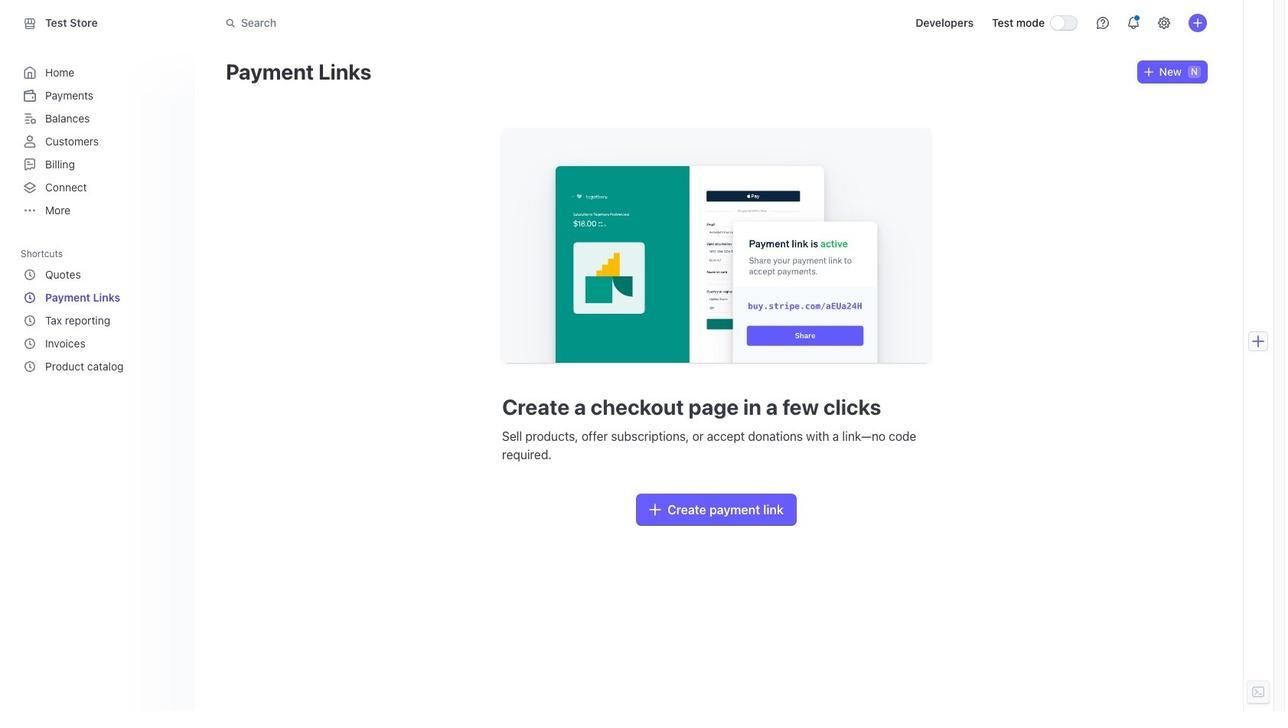 Task type: describe. For each thing, give the bounding box(es) containing it.
Search text field
[[217, 9, 649, 37]]

help image
[[1097, 17, 1109, 29]]

2 shortcuts element from the top
[[21, 263, 180, 378]]

settings image
[[1158, 17, 1171, 29]]

1 shortcuts element from the top
[[21, 243, 183, 378]]

svg image
[[1144, 67, 1154, 77]]



Task type: vqa. For each thing, say whether or not it's contained in the screenshot.
21 to the left
no



Task type: locate. For each thing, give the bounding box(es) containing it.
notifications image
[[1128, 17, 1140, 29]]

core navigation links element
[[21, 61, 180, 222]]

manage shortcuts image
[[168, 249, 177, 258]]

None search field
[[217, 9, 649, 37]]

shortcuts element
[[21, 243, 183, 378], [21, 263, 180, 378]]

Test mode checkbox
[[1051, 16, 1077, 30]]



